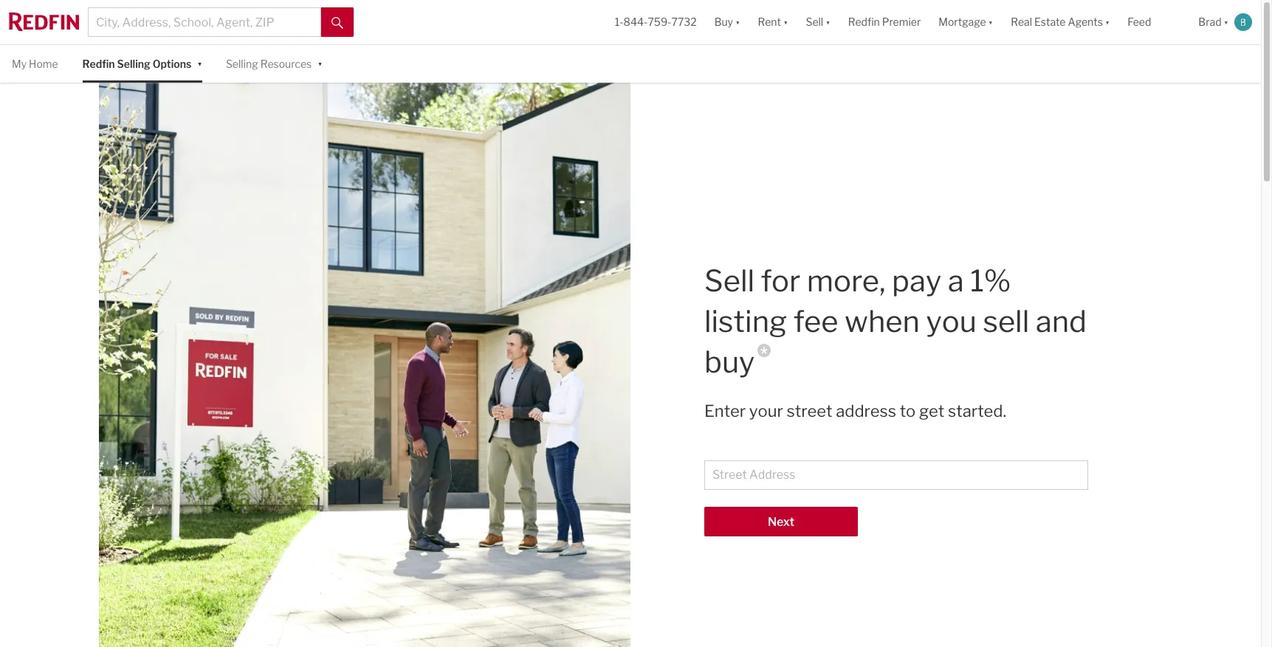 Task type: describe. For each thing, give the bounding box(es) containing it.
buy ▾
[[715, 16, 740, 28]]

1%
[[971, 263, 1011, 299]]

▾ right agents
[[1106, 16, 1110, 28]]

for
[[761, 263, 801, 299]]

7732
[[672, 16, 697, 28]]

▾ inside "selling resources ▾"
[[318, 56, 323, 69]]

to
[[900, 402, 916, 421]]

Street Address search field
[[705, 460, 1089, 490]]

my home link
[[12, 45, 58, 83]]

mortgage ▾ button
[[930, 0, 1002, 44]]

real estate agents ▾
[[1011, 16, 1110, 28]]

next button
[[705, 507, 858, 537]]

pay
[[892, 263, 942, 299]]

started.
[[948, 402, 1007, 421]]

selling resources ▾
[[226, 56, 323, 70]]

mortgage ▾ button
[[939, 0, 993, 44]]

mortgage ▾
[[939, 16, 993, 28]]

real estate agents ▾ link
[[1011, 0, 1110, 44]]

real estate agents ▾ button
[[1002, 0, 1119, 44]]

home
[[29, 58, 58, 70]]

estate
[[1035, 16, 1066, 28]]

your
[[749, 402, 783, 421]]

759-
[[648, 16, 672, 28]]

sell ▾ button
[[806, 0, 831, 44]]

options
[[153, 58, 192, 70]]

redfin premier
[[848, 16, 921, 28]]

feed
[[1128, 16, 1152, 28]]

buy
[[705, 344, 755, 381]]

mortgage
[[939, 16, 986, 28]]

City, Address, School, Agent, ZIP search field
[[88, 7, 321, 37]]

selling inside the redfin selling options ▾
[[117, 58, 150, 70]]

resources
[[260, 58, 312, 70]]

fee
[[794, 304, 839, 340]]

selling inside "selling resources ▾"
[[226, 58, 258, 70]]

redfin for redfin selling options ▾
[[82, 58, 115, 70]]

▾ right buy
[[736, 16, 740, 28]]

1-844-759-7732
[[615, 16, 697, 28]]

▾ right the rent at the top right
[[784, 16, 788, 28]]

rent
[[758, 16, 781, 28]]

you
[[926, 304, 977, 340]]

▾ inside the redfin selling options ▾
[[197, 56, 202, 69]]

buy
[[715, 16, 733, 28]]

sell ▾
[[806, 16, 831, 28]]

get
[[919, 402, 945, 421]]



Task type: vqa. For each thing, say whether or not it's contained in the screenshot.
Sell with Redfin
no



Task type: locate. For each thing, give the bounding box(es) containing it.
0 horizontal spatial redfin
[[82, 58, 115, 70]]

disclaimer image
[[758, 344, 771, 358]]

0 horizontal spatial sell
[[705, 263, 755, 299]]

0 vertical spatial sell
[[806, 16, 824, 28]]

1 vertical spatial sell
[[705, 263, 755, 299]]

next
[[768, 515, 795, 529]]

redfin left premier at the right top
[[848, 16, 880, 28]]

more,
[[807, 263, 886, 299]]

▾ right mortgage
[[989, 16, 993, 28]]

buy ▾ button
[[706, 0, 749, 44]]

brad
[[1199, 16, 1222, 28]]

dialog
[[643, 44, 1135, 224]]

rent ▾ button
[[758, 0, 788, 44]]

user photo image
[[1235, 13, 1253, 31]]

1 selling from the left
[[117, 58, 150, 70]]

sell
[[806, 16, 824, 28], [705, 263, 755, 299]]

0 vertical spatial redfin
[[848, 16, 880, 28]]

my
[[12, 58, 27, 70]]

redfin inside the redfin selling options ▾
[[82, 58, 115, 70]]

enter your street address to get started.
[[705, 402, 1007, 421]]

sell for more, pay
[[705, 263, 948, 299]]

▾ right resources
[[318, 56, 323, 69]]

1-844-759-7732 link
[[615, 16, 697, 28]]

when
[[845, 304, 920, 340]]

1 vertical spatial redfin
[[82, 58, 115, 70]]

submit search image
[[332, 17, 343, 29]]

agents
[[1068, 16, 1103, 28]]

selling
[[117, 58, 150, 70], [226, 58, 258, 70]]

▾ right brad at the right
[[1224, 16, 1229, 28]]

and
[[1036, 304, 1087, 340]]

a 1% listing fee when you sell and buy
[[705, 263, 1087, 381]]

rent ▾ button
[[749, 0, 797, 44]]

a
[[948, 263, 964, 299]]

enter
[[705, 402, 746, 421]]

sell for sell ▾
[[806, 16, 824, 28]]

my home
[[12, 58, 58, 70]]

listing
[[705, 304, 787, 340]]

selling left resources
[[226, 58, 258, 70]]

address
[[836, 402, 897, 421]]

▾
[[736, 16, 740, 28], [784, 16, 788, 28], [826, 16, 831, 28], [989, 16, 993, 28], [1106, 16, 1110, 28], [1224, 16, 1229, 28], [197, 56, 202, 69], [318, 56, 323, 69]]

buy ▾ button
[[715, 0, 740, 44]]

feed button
[[1119, 0, 1190, 44]]

sell ▾ button
[[643, 0, 1135, 224]]

redfin
[[848, 16, 880, 28], [82, 58, 115, 70]]

street
[[787, 402, 833, 421]]

brad ▾
[[1199, 16, 1229, 28]]

▾ right rent ▾
[[826, 16, 831, 28]]

2 selling from the left
[[226, 58, 258, 70]]

▾ right options
[[197, 56, 202, 69]]

sell
[[983, 304, 1030, 340]]

redfin selling options ▾
[[82, 56, 202, 70]]

sell inside dropdown button
[[806, 16, 824, 28]]

redfin inside button
[[848, 16, 880, 28]]

rent ▾
[[758, 16, 788, 28]]

redfin right home
[[82, 58, 115, 70]]

sell right rent ▾
[[806, 16, 824, 28]]

0 horizontal spatial selling
[[117, 58, 150, 70]]

redfin for redfin premier
[[848, 16, 880, 28]]

sell up listing
[[705, 263, 755, 299]]

selling left options
[[117, 58, 150, 70]]

1 horizontal spatial redfin
[[848, 16, 880, 28]]

redfin premier button
[[839, 0, 930, 44]]

844-
[[624, 16, 648, 28]]

premier
[[882, 16, 921, 28]]

selling resources link
[[226, 45, 312, 83]]

1 horizontal spatial sell
[[806, 16, 824, 28]]

sell for sell for more, pay
[[705, 263, 755, 299]]

real
[[1011, 16, 1033, 28]]

redfin selling options link
[[82, 45, 192, 83]]

1-
[[615, 16, 624, 28]]

1 horizontal spatial selling
[[226, 58, 258, 70]]



